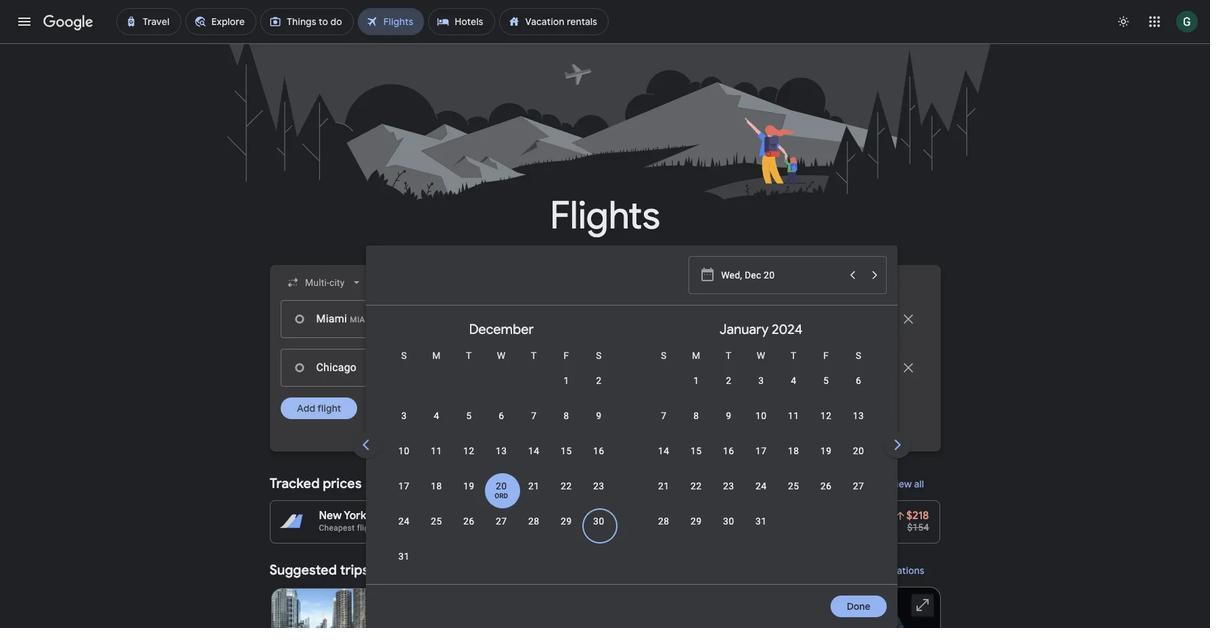 Task type: describe. For each thing, give the bounding box(es) containing it.
5 button inside january 2024 row group
[[810, 374, 842, 407]]

one way for or
[[610, 524, 642, 533]]

done button
[[831, 596, 887, 618]]

tue, jan 30 element
[[723, 515, 734, 528]]

change appearance image
[[1107, 5, 1140, 38]]

154 US dollars text field
[[907, 522, 929, 533]]

2 button for december
[[583, 374, 615, 407]]

$154
[[907, 522, 929, 533]]

0 horizontal spatial 26 button
[[453, 515, 485, 547]]

3 t from the left
[[726, 350, 732, 361]]

1 to from the left
[[369, 509, 380, 523]]

tracked prices region
[[270, 468, 941, 544]]

11 for mon, dec 11 element
[[431, 446, 442, 457]]

28 for thu, dec 28 element
[[528, 516, 539, 527]]

30 button inside december row group
[[583, 515, 615, 547]]

0 horizontal spatial 3 button
[[388, 409, 420, 442]]

mon, jan 22 element
[[691, 480, 702, 493]]

december row group
[[372, 311, 631, 582]]

wed, jan 3 element
[[758, 374, 764, 388]]

2 button for january 2024
[[712, 374, 745, 407]]

thu, jan 18 element
[[788, 444, 799, 458]]

remove flight from chicago to phoenix on sun, feb 11 image
[[900, 360, 916, 376]]

10 for sun, dec 10 element on the left bottom
[[399, 446, 409, 457]]

20 ord
[[495, 481, 508, 500]]

3 for the sun, dec 3 element
[[401, 411, 407, 421]]

sun, dec 3 element
[[401, 409, 407, 423]]

2 los from the left
[[650, 509, 667, 523]]

26 for 'tue, dec 26' element
[[463, 516, 474, 527]]

21 for sun, jan 21 element
[[658, 481, 669, 492]]

1 horizontal spatial 25 button
[[777, 480, 810, 512]]

0 vertical spatial 19 button
[[810, 444, 842, 477]]

14 for sun, jan 14 element
[[658, 446, 669, 457]]

all
[[914, 478, 924, 490]]

30 for sat, dec 30 element
[[593, 516, 604, 527]]

0 horizontal spatial 25 button
[[420, 515, 453, 547]]

mon, jan 29 element
[[691, 515, 702, 528]]

miami
[[544, 509, 575, 523]]

row containing 21
[[648, 474, 875, 512]]

1 horizontal spatial 3 button
[[745, 374, 777, 407]]

sat, dec 16 element
[[593, 444, 604, 458]]

1 for january 2024
[[693, 375, 699, 386]]

suggested trips from phoenix region
[[270, 555, 941, 628]]

january
[[720, 321, 769, 338]]

destinations
[[869, 565, 924, 577]]

thu, dec 7 element
[[531, 409, 537, 423]]

1 horizontal spatial 24 button
[[745, 480, 777, 512]]

new
[[319, 509, 342, 523]]

tue, jan 23 element
[[723, 480, 734, 493]]

20 for 20 ord
[[496, 481, 507, 492]]

9 for sat, dec 9 element
[[596, 411, 602, 421]]

fri, jan 12 element
[[821, 409, 832, 423]]

sat, dec 2 element
[[596, 374, 602, 388]]

fri, dec 29 element
[[561, 515, 572, 528]]

1 8 button from the left
[[550, 409, 583, 442]]

29 for fri, dec 29 element
[[561, 516, 572, 527]]

2 to from the left
[[578, 509, 589, 523]]

flight for new
[[357, 524, 377, 533]]

sat, dec 23 element
[[593, 480, 604, 493]]

28 for sun, jan 28 element
[[658, 516, 669, 527]]

20 button
[[842, 444, 875, 477]]

1 or from the left
[[427, 509, 438, 523]]

2 9 button from the left
[[712, 409, 745, 442]]

18 for 'thu, jan 18' element
[[788, 446, 799, 457]]

thu, jan 25 element
[[788, 480, 799, 493]]

1 15 button from the left
[[550, 444, 583, 477]]

one for burbank
[[610, 524, 625, 533]]

13 for wed, dec 13 element
[[496, 446, 507, 457]]

thu, dec 21 element
[[528, 480, 539, 493]]

trips
[[340, 562, 369, 579]]

sun, dec 10 element
[[399, 444, 409, 458]]

9 for tue, jan 9 element
[[726, 411, 731, 421]]

6 for sat, jan 6 "element"
[[856, 375, 861, 386]]

mon, jan 1 element
[[693, 374, 699, 388]]

mon, dec 4 element
[[434, 409, 439, 423]]

31 button inside december row group
[[388, 550, 420, 582]]

0 vertical spatial 6 button
[[842, 374, 875, 407]]

1 burbank from the left
[[382, 509, 425, 523]]

More info text field
[[465, 509, 478, 526]]

1 vertical spatial 4 button
[[420, 409, 453, 442]]

december
[[469, 321, 534, 338]]

previous image
[[350, 429, 382, 461]]

cheapest for miami
[[544, 524, 580, 533]]

row containing 24
[[388, 509, 615, 547]]

explore destinations button
[[817, 555, 941, 587]]

2 22 button from the left
[[680, 480, 712, 512]]

row containing 3
[[388, 403, 615, 442]]

cheapest flight for york
[[319, 524, 377, 533]]

5 for fri, jan 5 element at the right of page
[[823, 375, 829, 386]]

suggested
[[270, 562, 337, 579]]

tue, dec 26 element
[[463, 515, 474, 528]]

1 s from the left
[[401, 350, 407, 361]]

1 vertical spatial 6 button
[[485, 409, 518, 442]]

tracked prices
[[270, 476, 362, 492]]

1 28 button from the left
[[518, 515, 550, 547]]

0 horizontal spatial 10 button
[[388, 444, 420, 477]]

0 vertical spatial 31 button
[[745, 515, 777, 547]]

15 for the mon, jan 15 "element"
[[691, 446, 702, 457]]

tue, jan 2 element
[[726, 374, 731, 388]]

2 7 button from the left
[[648, 409, 680, 442]]

fri, dec 8 element
[[564, 409, 569, 423]]

explore destinations
[[833, 565, 924, 577]]

3 s from the left
[[661, 350, 667, 361]]

mon, jan 15 element
[[691, 444, 702, 458]]

857 US dollars text field
[[682, 522, 704, 533]]

0 vertical spatial 11 button
[[777, 409, 810, 442]]

row containing 28
[[648, 509, 777, 547]]

23 for tue, jan 23 element
[[723, 481, 734, 492]]

1 vertical spatial departure text field
[[721, 301, 841, 338]]

view all
[[890, 478, 924, 490]]

new york to burbank or los angeles
[[319, 509, 502, 523]]

27 button inside january 2024 row group
[[842, 480, 875, 512]]

flight inside button
[[317, 403, 341, 415]]

2024
[[772, 321, 803, 338]]

suggested trips from phoenix
[[270, 562, 456, 579]]

$857
[[682, 522, 704, 533]]

17 button inside december row group
[[388, 480, 420, 512]]

phoenix
[[406, 562, 456, 579]]

miami to burbank or los angeles
[[544, 509, 711, 523]]

0 horizontal spatial 24 button
[[388, 515, 420, 547]]

view
[[890, 478, 912, 490]]

12 for tue, dec 12 element
[[463, 446, 474, 457]]

1 14 button from the left
[[518, 444, 550, 477]]

22 for mon, jan 22 element
[[691, 481, 702, 492]]

0 vertical spatial 12 button
[[810, 409, 842, 442]]

1 button for january 2024
[[680, 374, 712, 407]]

0 vertical spatial 13 button
[[842, 409, 875, 442]]

add flight button
[[280, 398, 357, 419]]

6 for wed, dec 6 element
[[499, 411, 504, 421]]

27 for sat, jan 27 element
[[853, 481, 864, 492]]

flight for miami
[[582, 524, 602, 533]]

sun, jan 21 element
[[658, 480, 669, 493]]

8 for fri, dec 8 element
[[564, 411, 569, 421]]

16 for "sat, dec 16" element
[[593, 446, 604, 457]]

2 t from the left
[[531, 350, 537, 361]]

wed, dec 6 element
[[499, 409, 504, 423]]

0 vertical spatial 4 button
[[777, 374, 810, 407]]

sun, jan 28 element
[[658, 515, 669, 528]]

1 29 button from the left
[[550, 515, 583, 547]]

30 for tue, jan 30 element
[[723, 516, 734, 527]]

thu, jan 4 element
[[791, 374, 796, 388]]

f for january 2024
[[823, 350, 829, 361]]

sat, jan 13 element
[[853, 409, 864, 423]]

29 for mon, jan 29 element
[[691, 516, 702, 527]]

17 for wed, jan 17 element
[[756, 446, 767, 457]]

tracked
[[270, 476, 320, 492]]

add
[[297, 403, 315, 415]]

1 23 button from the left
[[583, 480, 615, 512]]

wed, jan 10 element
[[756, 409, 767, 423]]

Flight search field
[[259, 246, 1151, 628]]

31 for wed, jan 31 element
[[756, 516, 767, 527]]

5 for tue, dec 5 element
[[466, 411, 472, 421]]

sun, dec 31 element
[[399, 550, 409, 564]]

sun, dec 17 element
[[399, 480, 409, 493]]

0 vertical spatial 18 button
[[777, 444, 810, 477]]

837 US dollars text field
[[679, 509, 704, 523]]

0 horizontal spatial 19 button
[[453, 480, 485, 512]]

7 for thu, dec 7 element
[[531, 411, 537, 421]]

1 7 button from the left
[[518, 409, 550, 442]]

8 for mon, jan 8 element
[[693, 411, 699, 421]]

york
[[344, 509, 366, 523]]

21 button inside december row group
[[518, 480, 550, 512]]

mon, dec 11 element
[[431, 444, 442, 458]]

1 vertical spatial 13 button
[[485, 444, 518, 477]]

fri, dec 15 element
[[561, 444, 572, 458]]

1 for december
[[564, 375, 569, 386]]

5 button inside row
[[453, 409, 485, 442]]

sat, jan 20 element
[[853, 444, 864, 458]]

remove flight from miami to chicago on fri, feb 9 image
[[900, 311, 916, 327]]

prices
[[323, 476, 362, 492]]

2 15 button from the left
[[680, 444, 712, 477]]

mon, dec 25 element
[[431, 515, 442, 528]]

search button
[[569, 437, 641, 464]]

17 button inside january 2024 row group
[[745, 444, 777, 477]]



Task type: locate. For each thing, give the bounding box(es) containing it.
11 button up mon, dec 18 element
[[420, 444, 453, 477]]

1 vertical spatial 27 button
[[485, 515, 518, 547]]

1 horizontal spatial 19
[[821, 446, 832, 457]]

10 left mon, dec 11 element
[[399, 446, 409, 457]]

t up tue, jan 2 element
[[726, 350, 732, 361]]

25 button
[[777, 480, 810, 512], [420, 515, 453, 547]]

17 for sun, dec 17 element
[[399, 481, 409, 492]]

1 7 from the left
[[531, 411, 537, 421]]

mon, jan 8 element
[[693, 409, 699, 423]]

1
[[564, 375, 569, 386], [693, 375, 699, 386]]

25 inside january 2024 row group
[[788, 481, 799, 492]]

3 button
[[745, 374, 777, 407], [388, 409, 420, 442]]

1 horizontal spatial 17
[[756, 446, 767, 457]]

13 button up sat, jan 20 element in the right of the page
[[842, 409, 875, 442]]

1 1 from the left
[[564, 375, 569, 386]]

16 for tue, jan 16 element
[[723, 446, 734, 457]]

26
[[821, 481, 832, 492], [463, 516, 474, 527]]

to
[[369, 509, 380, 523], [578, 509, 589, 523]]

1 horizontal spatial 12 button
[[810, 409, 842, 442]]

1 inside january 2024 row group
[[693, 375, 699, 386]]

13
[[853, 411, 864, 421], [496, 446, 507, 457]]

14 inside december row group
[[528, 446, 539, 457]]

1 21 from the left
[[528, 481, 539, 492]]

8 button up fri, dec 15 element
[[550, 409, 583, 442]]

next image
[[882, 429, 914, 461]]

11
[[788, 411, 799, 421], [431, 446, 442, 457]]

5 button up fri, jan 12 element
[[810, 374, 842, 407]]

tue, jan 9 element
[[726, 409, 731, 423]]

wed, dec 13 element
[[496, 444, 507, 458]]

wed, jan 17 element
[[756, 444, 767, 458]]

way for or
[[627, 524, 642, 533]]

26 button left sat, jan 27 element
[[810, 480, 842, 512]]

one way down the miami to burbank or los angeles
[[610, 524, 642, 533]]

1 horizontal spatial 10 button
[[745, 409, 777, 442]]

fri, dec 22 element
[[561, 480, 572, 493]]

19 button up fri, jan 26 element
[[810, 444, 842, 477]]

$837
[[679, 509, 704, 523]]

28 button
[[518, 515, 550, 547], [648, 515, 680, 547]]

21 button
[[518, 480, 550, 512], [648, 480, 680, 512]]

wed, jan 24 element
[[756, 480, 767, 493]]

1 horizontal spatial 23
[[723, 481, 734, 492]]

1 9 from the left
[[596, 411, 602, 421]]

2 cheapest from the left
[[544, 524, 580, 533]]

0 horizontal spatial 21
[[528, 481, 539, 492]]

one way for burbank
[[384, 524, 416, 533]]

0 horizontal spatial 5
[[466, 411, 472, 421]]

s up sat, dec 2 element
[[596, 350, 602, 361]]

1 vertical spatial 27
[[496, 516, 507, 527]]

done
[[847, 601, 871, 613]]

2 one way from the left
[[610, 524, 642, 533]]

s up sat, jan 6 "element"
[[856, 350, 861, 361]]

2 23 from the left
[[723, 481, 734, 492]]

2 for january 2024
[[726, 375, 731, 386]]

6
[[856, 375, 861, 386], [499, 411, 504, 421]]

30 inside december row group
[[593, 516, 604, 527]]

31 button
[[745, 515, 777, 547], [388, 550, 420, 582]]

departure text field up the 2024
[[721, 257, 841, 294]]

7 button up sun, jan 14 element
[[648, 409, 680, 442]]

m up the mon, jan 1 element
[[692, 350, 700, 361]]

1 vertical spatial 12
[[463, 446, 474, 457]]

1 horizontal spatial 23 button
[[712, 480, 745, 512]]

2 w from the left
[[757, 350, 765, 361]]

0 horizontal spatial or
[[427, 509, 438, 523]]

28 left 'miami' at the bottom left of the page
[[528, 516, 539, 527]]

7 left mon, jan 8 element
[[661, 411, 666, 421]]

fri, jan 19 element
[[821, 444, 832, 458]]

16 button
[[583, 444, 615, 477], [712, 444, 745, 477]]

from
[[372, 562, 402, 579]]

27
[[853, 481, 864, 492], [496, 516, 507, 527]]

29
[[561, 516, 572, 527], [691, 516, 702, 527]]

1 horizontal spatial 4 button
[[777, 374, 810, 407]]

9 inside december row group
[[596, 411, 602, 421]]

22 button up fri, dec 29 element
[[550, 480, 583, 512]]

31 button right tue, jan 30 element
[[745, 515, 777, 547]]

0 vertical spatial departure text field
[[721, 257, 841, 294]]

3 for wed, jan 3 element
[[758, 375, 764, 386]]

22 inside january 2024 row group
[[691, 481, 702, 492]]

1 horizontal spatial 18 button
[[777, 444, 810, 477]]

0 horizontal spatial 10
[[399, 446, 409, 457]]

25 inside december row group
[[431, 516, 442, 527]]

23 right fri, dec 22 element
[[593, 481, 604, 492]]

12 inside december row group
[[463, 446, 474, 457]]

11 button
[[777, 409, 810, 442], [420, 444, 453, 477]]

25
[[788, 481, 799, 492], [431, 516, 442, 527]]

1 16 from the left
[[593, 446, 604, 457]]

ord
[[495, 492, 508, 500]]

7 button
[[518, 409, 550, 442], [648, 409, 680, 442]]

0 horizontal spatial 1
[[564, 375, 569, 386]]

14
[[528, 446, 539, 457], [658, 446, 669, 457]]

thu, dec 14 element
[[528, 444, 539, 458]]

18 inside december row group
[[431, 481, 442, 492]]

1 23 from the left
[[593, 481, 604, 492]]

2 7 from the left
[[661, 411, 666, 421]]

0 horizontal spatial burbank
[[382, 509, 425, 523]]

cheapest flight
[[319, 524, 377, 533], [544, 524, 602, 533]]

1 horizontal spatial 5 button
[[810, 374, 842, 407]]

4 for mon, dec 4 element
[[434, 411, 439, 421]]

19 for the "fri, jan 19" element
[[821, 446, 832, 457]]

row group
[[891, 311, 1151, 579]]

1 vertical spatial 11 button
[[420, 444, 453, 477]]

1 30 button from the left
[[583, 515, 615, 547]]

27 down ord
[[496, 516, 507, 527]]

8 right the sun, jan 7 element on the bottom right of page
[[693, 411, 699, 421]]

5 inside row
[[466, 411, 472, 421]]

21 inside january 2024 row group
[[658, 481, 669, 492]]

2 28 button from the left
[[648, 515, 680, 547]]

4 right the sun, dec 3 element
[[434, 411, 439, 421]]

15 inside december row group
[[561, 446, 572, 457]]

Departure text field
[[721, 350, 841, 386]]

one for to
[[384, 524, 399, 533]]

3 button up sun, dec 10 element on the left bottom
[[388, 409, 420, 442]]

14 left the mon, jan 15 "element"
[[658, 446, 669, 457]]

4 inside row
[[434, 411, 439, 421]]

0 horizontal spatial 26
[[463, 516, 474, 527]]

2 burbank from the left
[[591, 509, 634, 523]]

w inside january 2024 row group
[[757, 350, 765, 361]]

1 horizontal spatial 6 button
[[842, 374, 875, 407]]

cheapest down 'miami' at the bottom left of the page
[[544, 524, 580, 533]]

one
[[384, 524, 399, 533], [610, 524, 625, 533]]

2 29 from the left
[[691, 516, 702, 527]]

30 right fri, dec 29 element
[[593, 516, 604, 527]]

19 button
[[810, 444, 842, 477], [453, 480, 485, 512]]

0 horizontal spatial 30
[[593, 516, 604, 527]]

25 for mon, dec 25 element
[[431, 516, 442, 527]]

1 30 from the left
[[593, 516, 604, 527]]

27 for the wed, dec 27 element
[[496, 516, 507, 527]]

18 button up thu, jan 25 element
[[777, 444, 810, 477]]

swap origin and destination. image
[[471, 360, 487, 376]]

29 inside december row group
[[561, 516, 572, 527]]

31
[[756, 516, 767, 527], [399, 551, 409, 562]]

1 vertical spatial 18 button
[[420, 480, 453, 512]]

6 inside january 2024 row group
[[856, 375, 861, 386]]

flight right fri, dec 29 element
[[582, 524, 602, 533]]

sat, jan 6 element
[[856, 374, 861, 388]]

27 button right fri, jan 26 element
[[842, 480, 875, 512]]

f
[[564, 350, 569, 361], [823, 350, 829, 361]]

22 up 'miami' at the bottom left of the page
[[561, 481, 572, 492]]

1 horizontal spatial 18
[[788, 446, 799, 457]]

row containing 17
[[388, 474, 615, 512]]

2 1 from the left
[[693, 375, 699, 386]]

f inside december row group
[[564, 350, 569, 361]]

17 inside december row group
[[399, 481, 409, 492]]

january 2024
[[720, 321, 803, 338]]

2 15 from the left
[[691, 446, 702, 457]]

2 cheapest flight from the left
[[544, 524, 602, 533]]

1 horizontal spatial 16
[[723, 446, 734, 457]]

grid containing december
[[372, 311, 1151, 593]]

1 vertical spatial 12 button
[[453, 444, 485, 477]]

30 inside january 2024 row group
[[723, 516, 734, 527]]

10 for wed, jan 10 element
[[756, 411, 767, 421]]

31 inside december row group
[[399, 551, 409, 562]]

1 horizontal spatial 19 button
[[810, 444, 842, 477]]

0 vertical spatial 18
[[788, 446, 799, 457]]

1 1 button from the left
[[550, 374, 583, 407]]

21 left mon, jan 22 element
[[658, 481, 669, 492]]

1 horizontal spatial or
[[636, 509, 647, 523]]

22 inside december row group
[[561, 481, 572, 492]]

0 vertical spatial 26 button
[[810, 480, 842, 512]]

0 horizontal spatial angeles
[[461, 509, 502, 523]]

26 for fri, jan 26 element
[[821, 481, 832, 492]]

20 inside 20 ord
[[496, 481, 507, 492]]

31 right tue, jan 30 element
[[756, 516, 767, 527]]

t down december
[[531, 350, 537, 361]]

m
[[432, 350, 441, 361], [692, 350, 700, 361]]

sun, jan 7 element
[[661, 409, 666, 423]]

5 right mon, dec 4 element
[[466, 411, 472, 421]]

6 right fri, jan 5 element at the right of page
[[856, 375, 861, 386]]

way
[[402, 524, 416, 533], [627, 524, 642, 533]]

1 15 from the left
[[561, 446, 572, 457]]

grid
[[372, 311, 1151, 593]]

19 inside january 2024 row group
[[821, 446, 832, 457]]

one down the miami to burbank or los angeles
[[610, 524, 625, 533]]

26 button
[[810, 480, 842, 512], [453, 515, 485, 547]]

30
[[593, 516, 604, 527], [723, 516, 734, 527]]

m for january 2024
[[692, 350, 700, 361]]

13 for sat, jan 13 "element"
[[853, 411, 864, 421]]

1 horizontal spatial one way
[[610, 524, 642, 533]]

19 up more info "icon"
[[463, 481, 474, 492]]

3 right tue, jan 2 element
[[758, 375, 764, 386]]

0 horizontal spatial one way
[[384, 524, 416, 533]]

21 button up thu, dec 28 element
[[518, 480, 550, 512]]

24 inside december row group
[[399, 516, 409, 527]]

22 button up mon, jan 29 element
[[680, 480, 712, 512]]

12 for fri, jan 12 element
[[821, 411, 832, 421]]

18
[[788, 446, 799, 457], [431, 481, 442, 492]]

1 vertical spatial 18
[[431, 481, 442, 492]]

fri, jan 26 element
[[821, 480, 832, 493]]

1 21 button from the left
[[518, 480, 550, 512]]

2 21 button from the left
[[648, 480, 680, 512]]

0 horizontal spatial 22 button
[[550, 480, 583, 512]]

1 f from the left
[[564, 350, 569, 361]]

0 vertical spatial 24 button
[[745, 480, 777, 512]]

0 horizontal spatial f
[[564, 350, 569, 361]]

29 button
[[550, 515, 583, 547], [680, 515, 712, 547]]

0 horizontal spatial 18
[[431, 481, 442, 492]]

1 horizontal spatial 31 button
[[745, 515, 777, 547]]

28 inside december row group
[[528, 516, 539, 527]]

6 button up sat, jan 13 "element"
[[842, 374, 875, 407]]

1 horizontal spatial 1
[[693, 375, 699, 386]]

cheapest flight for to
[[544, 524, 602, 533]]

burbank
[[382, 509, 425, 523], [591, 509, 634, 523]]

1 28 from the left
[[528, 516, 539, 527]]

0 horizontal spatial 13 button
[[485, 444, 518, 477]]

one way down new york to burbank or los angeles
[[384, 524, 416, 533]]

0 horizontal spatial w
[[497, 350, 506, 361]]

24 right tue, jan 23 element
[[756, 481, 767, 492]]

tue, jan 16 element
[[723, 444, 734, 458]]

0 horizontal spatial 27 button
[[485, 515, 518, 547]]

2 inside row group
[[726, 375, 731, 386]]

row containing 7
[[648, 403, 875, 442]]

22 for fri, dec 22 element
[[561, 481, 572, 492]]

8 inside december row group
[[564, 411, 569, 421]]

4 t from the left
[[791, 350, 797, 361]]

1 vertical spatial 17
[[399, 481, 409, 492]]

2 23 button from the left
[[712, 480, 745, 512]]

1 vertical spatial 25 button
[[420, 515, 453, 547]]

28 left the $837
[[658, 516, 669, 527]]

2 16 button from the left
[[712, 444, 745, 477]]

thu, jan 11 element
[[788, 409, 799, 423]]

10 inside december row group
[[399, 446, 409, 457]]

16 button up sat, dec 23 element
[[583, 444, 615, 477]]

18 inside january 2024 row group
[[788, 446, 799, 457]]

flight right add
[[317, 403, 341, 415]]

cheapest down new
[[319, 524, 355, 533]]

search
[[599, 444, 630, 457]]

10 button up wed, jan 17 element
[[745, 409, 777, 442]]

21 button up sun, jan 28 element
[[648, 480, 680, 512]]

4
[[791, 375, 796, 386], [434, 411, 439, 421]]

more info image
[[465, 509, 478, 523]]

2 m from the left
[[692, 350, 700, 361]]

25 for thu, jan 25 element
[[788, 481, 799, 492]]

7
[[531, 411, 537, 421], [661, 411, 666, 421]]

1 button up fri, dec 8 element
[[550, 374, 583, 407]]

15 button
[[550, 444, 583, 477], [680, 444, 712, 477]]

1 vertical spatial 31
[[399, 551, 409, 562]]

1 los from the left
[[441, 509, 458, 523]]

29 inside january 2024 row group
[[691, 516, 702, 527]]

7 right wed, dec 6 element
[[531, 411, 537, 421]]

30 button right mon, jan 29 element
[[712, 515, 745, 547]]

0 horizontal spatial 12 button
[[453, 444, 485, 477]]

23 inside january 2024 row group
[[723, 481, 734, 492]]

sun, jan 14 element
[[658, 444, 669, 458]]

2 22 from the left
[[691, 481, 702, 492]]

2 14 button from the left
[[648, 444, 680, 477]]

19 left sat, jan 20 element in the right of the page
[[821, 446, 832, 457]]

way for burbank
[[402, 524, 416, 533]]

0 vertical spatial 20
[[853, 446, 864, 457]]

0 vertical spatial 3
[[758, 375, 764, 386]]

22
[[561, 481, 572, 492], [691, 481, 702, 492]]

2 8 from the left
[[693, 411, 699, 421]]

0 horizontal spatial 14
[[528, 446, 539, 457]]

tue, dec 19 element
[[463, 480, 474, 493]]

17 left 'thu, jan 18' element
[[756, 446, 767, 457]]

23 button up sat, dec 30 element
[[583, 480, 615, 512]]

27 button inside december row group
[[485, 515, 518, 547]]

10 inside january 2024 row group
[[756, 411, 767, 421]]

10 left thu, jan 11 element
[[756, 411, 767, 421]]

1 9 button from the left
[[583, 409, 615, 442]]

1 cheapest from the left
[[319, 524, 355, 533]]

6 left thu, dec 7 element
[[499, 411, 504, 421]]

25 right wed, jan 24 element
[[788, 481, 799, 492]]

13 inside january 2024 row group
[[853, 411, 864, 421]]

21 for thu, dec 21 element
[[528, 481, 539, 492]]

1 horizontal spatial way
[[627, 524, 642, 533]]

wed, dec 20, departure date. element
[[496, 480, 507, 493]]

f inside january 2024 row group
[[823, 350, 829, 361]]

0 vertical spatial 3 button
[[745, 374, 777, 407]]

18 right sun, dec 17 element
[[431, 481, 442, 492]]

27 inside december row group
[[496, 516, 507, 527]]

1 cheapest flight from the left
[[319, 524, 377, 533]]

7 button up thu, dec 14 element
[[518, 409, 550, 442]]

0 horizontal spatial 9
[[596, 411, 602, 421]]

1 horizontal spatial 21
[[658, 481, 669, 492]]

3
[[758, 375, 764, 386], [401, 411, 407, 421]]

13 button
[[842, 409, 875, 442], [485, 444, 518, 477]]

1 one way from the left
[[384, 524, 416, 533]]

2 30 from the left
[[723, 516, 734, 527]]

1 16 button from the left
[[583, 444, 615, 477]]

0 vertical spatial 27 button
[[842, 480, 875, 512]]

30 right mon, jan 29 element
[[723, 516, 734, 527]]

1 one from the left
[[384, 524, 399, 533]]

19
[[821, 446, 832, 457], [463, 481, 474, 492]]

3 inside row
[[401, 411, 407, 421]]

14 inside january 2024 row group
[[658, 446, 669, 457]]

4 inside row group
[[791, 375, 796, 386]]

1 vertical spatial 19
[[463, 481, 474, 492]]

26 button right mon, dec 25 element
[[453, 515, 485, 547]]

1 horizontal spatial f
[[823, 350, 829, 361]]

wed, jan 31 element
[[756, 515, 767, 528]]

1 horizontal spatial 8
[[693, 411, 699, 421]]

1 horizontal spatial 29
[[691, 516, 702, 527]]

swap origin and destination. image
[[471, 311, 487, 327]]

20 for 20
[[853, 446, 864, 457]]

1 horizontal spatial 20
[[853, 446, 864, 457]]

12 right mon, dec 11 element
[[463, 446, 474, 457]]

0 horizontal spatial 31
[[399, 551, 409, 562]]

1 14 from the left
[[528, 446, 539, 457]]

m inside january 2024 row group
[[692, 350, 700, 361]]

12 button up the "fri, jan 19" element
[[810, 409, 842, 442]]

6 button
[[842, 374, 875, 407], [485, 409, 518, 442]]

1 button for december
[[550, 374, 583, 407]]

w inside december row group
[[497, 350, 506, 361]]

1 2 from the left
[[596, 375, 602, 386]]

1 horizontal spatial 3
[[758, 375, 764, 386]]

2 30 button from the left
[[712, 515, 745, 547]]

21 button inside january 2024 row group
[[648, 480, 680, 512]]

7 for the sun, jan 7 element on the bottom right of page
[[661, 411, 666, 421]]

1 22 from the left
[[561, 481, 572, 492]]

15 left "sat, dec 16" element
[[561, 446, 572, 457]]

2 9 from the left
[[726, 411, 731, 421]]

2 21 from the left
[[658, 481, 669, 492]]

t
[[466, 350, 472, 361], [531, 350, 537, 361], [726, 350, 732, 361], [791, 350, 797, 361]]

sat, dec 9 element
[[596, 409, 602, 423]]

23 button
[[583, 480, 615, 512], [712, 480, 745, 512]]

2 right fri, dec 1 element
[[596, 375, 602, 386]]

1 horizontal spatial to
[[578, 509, 589, 523]]

add flight
[[297, 403, 341, 415]]

2 8 button from the left
[[680, 409, 712, 442]]

1 29 from the left
[[561, 516, 572, 527]]

14 button up sun, jan 21 element
[[648, 444, 680, 477]]

f up fri, jan 5 element at the right of page
[[823, 350, 829, 361]]

2 way from the left
[[627, 524, 642, 533]]

0 horizontal spatial 12
[[463, 446, 474, 457]]

0 vertical spatial 25 button
[[777, 480, 810, 512]]

1 vertical spatial 31 button
[[388, 550, 420, 582]]

12
[[821, 411, 832, 421], [463, 446, 474, 457]]

27 button right more info 'text field'
[[485, 515, 518, 547]]

1 w from the left
[[497, 350, 506, 361]]

26 inside january 2024 row group
[[821, 481, 832, 492]]

1 horizontal spatial 30 button
[[712, 515, 745, 547]]

0 horizontal spatial cheapest
[[319, 524, 355, 533]]

5 button
[[810, 374, 842, 407], [453, 409, 485, 442]]

2 right the mon, jan 1 element
[[726, 375, 731, 386]]

17
[[756, 446, 767, 457], [399, 481, 409, 492]]

12 inside january 2024 row group
[[821, 411, 832, 421]]

grid inside 'flight' search field
[[372, 311, 1151, 593]]

None field
[[280, 271, 369, 295]]

2 16 from the left
[[723, 446, 734, 457]]

sun, dec 24 element
[[399, 515, 409, 528]]

5 inside january 2024 row group
[[823, 375, 829, 386]]

16 inside december row group
[[593, 446, 604, 457]]

9 inside january 2024 row group
[[726, 411, 731, 421]]

2 button up sat, dec 9 element
[[583, 374, 615, 407]]

19 inside december row group
[[463, 481, 474, 492]]

row
[[550, 363, 615, 407], [680, 363, 875, 407], [388, 403, 615, 442], [648, 403, 875, 442], [388, 438, 615, 477], [648, 438, 875, 477], [388, 474, 615, 512], [648, 474, 875, 512], [388, 509, 615, 547], [648, 509, 777, 547]]

m inside row group
[[432, 350, 441, 361]]

9 button
[[583, 409, 615, 442], [712, 409, 745, 442]]

12 button
[[810, 409, 842, 442], [453, 444, 485, 477]]

11 for thu, jan 11 element
[[788, 411, 799, 421]]

6 inside row
[[499, 411, 504, 421]]

2 inside december row group
[[596, 375, 602, 386]]

0 horizontal spatial 11
[[431, 446, 442, 457]]

18 button
[[777, 444, 810, 477], [420, 480, 453, 512]]

one down new york to burbank or los angeles
[[384, 524, 399, 533]]

23 inside december row group
[[593, 481, 604, 492]]

2 29 button from the left
[[680, 515, 712, 547]]

8 right thu, dec 7 element
[[564, 411, 569, 421]]

9 left wed, jan 10 element
[[726, 411, 731, 421]]

1 way from the left
[[402, 524, 416, 533]]

28
[[528, 516, 539, 527], [658, 516, 669, 527]]

or
[[427, 509, 438, 523], [636, 509, 647, 523]]

w up wed, jan 3 element
[[757, 350, 765, 361]]

31 down sun, dec 24 "element"
[[399, 551, 409, 562]]

sat, jan 27 element
[[853, 480, 864, 493]]

$218
[[907, 509, 929, 523]]

mon, dec 18 element
[[431, 480, 442, 493]]

7 inside january 2024 row group
[[661, 411, 666, 421]]

19 for tue, dec 19 element
[[463, 481, 474, 492]]

2
[[596, 375, 602, 386], [726, 375, 731, 386]]

fri, jan 5 element
[[823, 374, 829, 388]]

0 horizontal spatial 30 button
[[583, 515, 615, 547]]

31 inside row
[[756, 516, 767, 527]]

10 button up sun, dec 17 element
[[388, 444, 420, 477]]

2 angeles from the left
[[670, 509, 711, 523]]

1 t from the left
[[466, 350, 472, 361]]

23
[[593, 481, 604, 492], [723, 481, 734, 492]]

16 inside january 2024 row group
[[723, 446, 734, 457]]

2 button
[[583, 374, 615, 407], [712, 374, 745, 407]]

0 vertical spatial 17
[[756, 446, 767, 457]]

4 right wed, jan 3 element
[[791, 375, 796, 386]]

1 inside december row group
[[564, 375, 569, 386]]

tue, dec 5 element
[[466, 409, 472, 423]]

los down sun, jan 21 element
[[650, 509, 667, 523]]

218 US dollars text field
[[907, 509, 929, 523]]

8 button
[[550, 409, 583, 442], [680, 409, 712, 442]]

1 m from the left
[[432, 350, 441, 361]]

8 inside january 2024 row group
[[693, 411, 699, 421]]

4 for thu, jan 4 element
[[791, 375, 796, 386]]

0 horizontal spatial 15 button
[[550, 444, 583, 477]]

4 button up mon, dec 11 element
[[420, 409, 453, 442]]

18 for mon, dec 18 element
[[431, 481, 442, 492]]

4 s from the left
[[856, 350, 861, 361]]

2 1 button from the left
[[680, 374, 712, 407]]

10
[[756, 411, 767, 421], [399, 446, 409, 457]]

1 vertical spatial 6
[[499, 411, 504, 421]]

4 button
[[777, 374, 810, 407], [420, 409, 453, 442]]

tue, dec 12 element
[[463, 444, 474, 458]]

13 inside december row group
[[496, 446, 507, 457]]

one way
[[384, 524, 416, 533], [610, 524, 642, 533]]

1 horizontal spatial 26 button
[[810, 480, 842, 512]]

23 for sat, dec 23 element
[[593, 481, 604, 492]]

1 2 button from the left
[[583, 374, 615, 407]]

21 inside december row group
[[528, 481, 539, 492]]

0 vertical spatial 10 button
[[745, 409, 777, 442]]

thu, dec 28 element
[[528, 515, 539, 528]]

23 left wed, jan 24 element
[[723, 481, 734, 492]]

15 for fri, dec 15 element
[[561, 446, 572, 457]]

los left 'tue, dec 26' element
[[441, 509, 458, 523]]

5 right thu, jan 4 element
[[823, 375, 829, 386]]

wed, dec 27 element
[[496, 515, 507, 528]]

26 right mon, dec 25 element
[[463, 516, 474, 527]]

9 button up "sat, dec 16" element
[[583, 409, 615, 442]]

row containing 14
[[648, 438, 875, 477]]

24 for sun, dec 24 "element"
[[399, 516, 409, 527]]

15 button up fri, dec 22 element
[[550, 444, 583, 477]]

3 inside january 2024 row group
[[758, 375, 764, 386]]

14 for thu, dec 14 element
[[528, 446, 539, 457]]

Departure text field
[[721, 257, 841, 294], [721, 301, 841, 338]]

0 vertical spatial 25
[[788, 481, 799, 492]]

flight
[[317, 403, 341, 415], [357, 524, 377, 533], [582, 524, 602, 533]]

cheapest for new
[[319, 524, 355, 533]]

0 horizontal spatial 13
[[496, 446, 507, 457]]

20 inside button
[[853, 446, 864, 457]]

cheapest
[[319, 524, 355, 533], [544, 524, 580, 533]]

1 horizontal spatial flight
[[357, 524, 377, 533]]

14 left fri, dec 15 element
[[528, 446, 539, 457]]

w for december
[[497, 350, 506, 361]]

24 left mon, dec 25 element
[[399, 516, 409, 527]]

27 button
[[842, 480, 875, 512], [485, 515, 518, 547]]

31 for "sun, dec 31" element
[[399, 551, 409, 562]]

24 for wed, jan 24 element
[[756, 481, 767, 492]]

24 inside row group
[[756, 481, 767, 492]]

0 vertical spatial 6
[[856, 375, 861, 386]]

row containing 10
[[388, 438, 615, 477]]

28 button left $857 text box
[[648, 515, 680, 547]]

2 28 from the left
[[658, 516, 669, 527]]

0 vertical spatial 5
[[823, 375, 829, 386]]

w for january 2024
[[757, 350, 765, 361]]

1 horizontal spatial 8 button
[[680, 409, 712, 442]]

explore
[[833, 565, 867, 577]]

flights
[[550, 192, 660, 240]]

15 inside january 2024 row group
[[691, 446, 702, 457]]

11 inside january 2024 row group
[[788, 411, 799, 421]]

2 or from the left
[[636, 509, 647, 523]]

10 button
[[745, 409, 777, 442], [388, 444, 420, 477]]

sat, dec 30 element
[[593, 515, 604, 528]]

f for december
[[564, 350, 569, 361]]

16
[[593, 446, 604, 457], [723, 446, 734, 457]]

17 button
[[745, 444, 777, 477], [388, 480, 420, 512]]

9 right fri, dec 8 element
[[596, 411, 602, 421]]

1 horizontal spatial 2 button
[[712, 374, 745, 407]]

2 s from the left
[[596, 350, 602, 361]]

17 inside january 2024 row group
[[756, 446, 767, 457]]

or right sun, dec 24 "element"
[[427, 509, 438, 523]]

2 for december
[[596, 375, 602, 386]]

s up the sun, jan 7 element on the bottom right of page
[[661, 350, 667, 361]]

january 2024 row group
[[631, 311, 891, 579]]

1 angeles from the left
[[461, 509, 502, 523]]

30 button
[[583, 515, 615, 547], [712, 515, 745, 547]]

1 button up mon, jan 8 element
[[680, 374, 712, 407]]

1 8 from the left
[[564, 411, 569, 421]]

fri, dec 1 element
[[564, 374, 569, 388]]

0 vertical spatial 19
[[821, 446, 832, 457]]

main menu image
[[16, 14, 32, 30]]

28 inside january 2024 row group
[[658, 516, 669, 527]]

5
[[823, 375, 829, 386], [466, 411, 472, 421]]

7 inside december row group
[[531, 411, 537, 421]]

27 inside january 2024 row group
[[853, 481, 864, 492]]

los
[[441, 509, 458, 523], [650, 509, 667, 523]]

0 horizontal spatial 25
[[431, 516, 442, 527]]

2 f from the left
[[823, 350, 829, 361]]

2 one from the left
[[610, 524, 625, 533]]

18 right wed, jan 17 element
[[788, 446, 799, 457]]

4 button up thu, jan 11 element
[[777, 374, 810, 407]]

1 horizontal spatial 16 button
[[712, 444, 745, 477]]

2 14 from the left
[[658, 446, 669, 457]]

3 left mon, dec 4 element
[[401, 411, 407, 421]]

w right swap origin and destination. image at left bottom
[[497, 350, 506, 361]]

m for december
[[432, 350, 441, 361]]

26 inside december row group
[[463, 516, 474, 527]]

1 22 button from the left
[[550, 480, 583, 512]]

0 horizontal spatial 1 button
[[550, 374, 583, 407]]

1 horizontal spatial 7 button
[[648, 409, 680, 442]]

1 horizontal spatial 9 button
[[712, 409, 745, 442]]

0 horizontal spatial 7
[[531, 411, 537, 421]]

2 2 from the left
[[726, 375, 731, 386]]

none field inside 'flight' search field
[[280, 271, 369, 295]]

1 button
[[550, 374, 583, 407], [680, 374, 712, 407]]

1 horizontal spatial 13 button
[[842, 409, 875, 442]]

0 horizontal spatial 17 button
[[388, 480, 420, 512]]

w
[[497, 350, 506, 361], [757, 350, 765, 361]]

20 up ord
[[496, 481, 507, 492]]

14 button
[[518, 444, 550, 477], [648, 444, 680, 477]]

2 2 button from the left
[[712, 374, 745, 407]]

17 button up wed, jan 24 element
[[745, 444, 777, 477]]

11 inside december row group
[[431, 446, 442, 457]]

30 button inside january 2024 row group
[[712, 515, 745, 547]]

1 horizontal spatial 14 button
[[648, 444, 680, 477]]

cheapest flight down 'miami' at the bottom left of the page
[[544, 524, 602, 533]]



Task type: vqa. For each thing, say whether or not it's contained in the screenshot.
and at left
no



